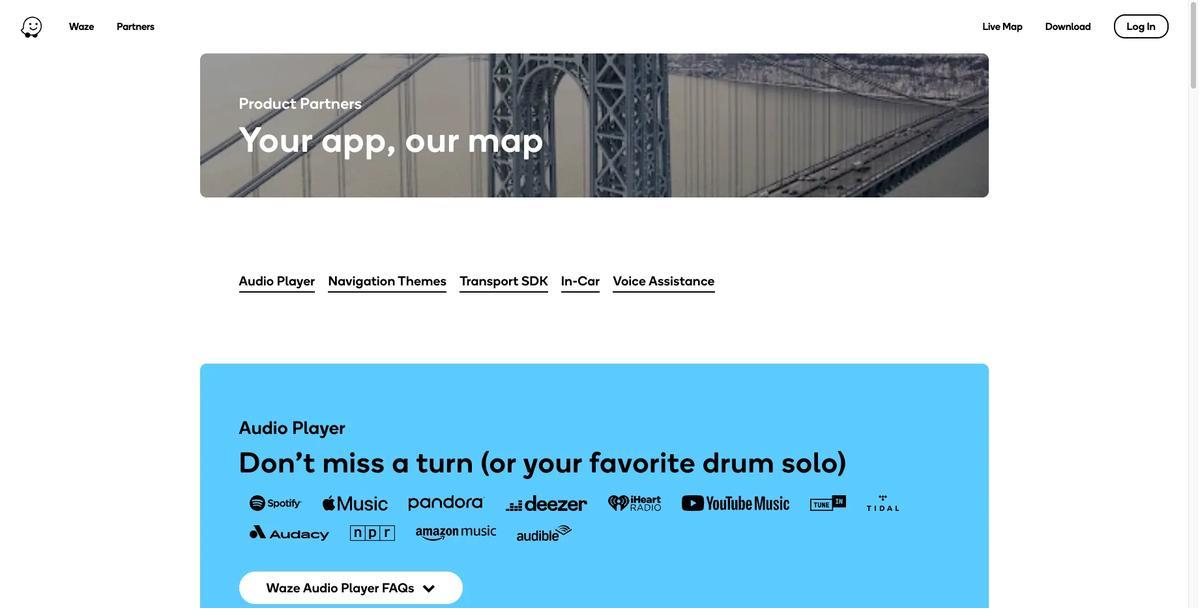 Task type: locate. For each thing, give the bounding box(es) containing it.
waze audio player faqs
[[266, 580, 414, 596]]

your
[[239, 119, 313, 161]]

navigation themes
[[328, 273, 447, 289]]

0 vertical spatial player
[[277, 273, 315, 289]]

log in
[[1127, 20, 1156, 32]]

faqs
[[382, 580, 414, 596]]

voice
[[613, 273, 646, 289]]

(or
[[481, 445, 516, 480]]

player inside audio player link
[[277, 273, 315, 289]]

1 vertical spatial player
[[292, 417, 346, 439]]

waze inside waze audio player faqs link
[[266, 580, 300, 596]]

voice assistance
[[613, 273, 715, 289]]

transport
[[460, 273, 518, 289]]

audio player don't miss a turn (or your favorite drum solo)
[[239, 417, 847, 480]]

our
[[405, 119, 460, 161]]

waze down audacy image
[[266, 580, 300, 596]]

live map link
[[983, 21, 1023, 33]]

pandora logo image
[[409, 496, 485, 511]]

player inside audio player don't miss a turn (or your favorite drum solo)
[[292, 417, 346, 439]]

tune in logo image
[[810, 496, 846, 511]]

0 horizontal spatial waze
[[69, 21, 94, 33]]

0 vertical spatial audio
[[239, 273, 274, 289]]

product
[[239, 94, 296, 113]]

audible logo image
[[517, 526, 571, 541]]

audio for audio player don't miss a turn (or your favorite drum solo)
[[239, 417, 288, 439]]

amazon music logo image
[[416, 526, 496, 541]]

player
[[277, 273, 315, 289], [292, 417, 346, 439], [341, 580, 379, 596]]

waze
[[69, 21, 94, 33], [266, 580, 300, 596]]

npr image
[[350, 526, 395, 541]]

waze right home icon
[[69, 21, 94, 33]]

product partners your app, our map
[[239, 94, 544, 161]]

0 horizontal spatial partners
[[117, 21, 155, 33]]

audio for audio player
[[239, 273, 274, 289]]

sdk
[[521, 273, 548, 289]]

player inside waze audio player faqs link
[[341, 580, 379, 596]]

waze link
[[69, 21, 94, 33]]

partners right waze link
[[117, 21, 155, 33]]

1 vertical spatial audio
[[239, 417, 288, 439]]

i heart radio logo image
[[608, 496, 661, 511]]

log in link
[[1114, 14, 1169, 38]]

miss
[[323, 445, 385, 480]]

audio inside audio player don't miss a turn (or your favorite drum solo)
[[239, 417, 288, 439]]

1 horizontal spatial waze
[[266, 580, 300, 596]]

audio
[[239, 273, 274, 289], [239, 417, 288, 439], [303, 580, 338, 596]]

1 horizontal spatial partners
[[300, 94, 362, 113]]

partners up app,
[[300, 94, 362, 113]]

log
[[1127, 20, 1145, 32]]

audio player
[[239, 273, 315, 289]]

in-car
[[561, 273, 600, 289]]

1 vertical spatial waze
[[266, 580, 300, 596]]

spotify logo image
[[249, 496, 301, 511]]

1 vertical spatial partners
[[300, 94, 362, 113]]

player for audio player don't miss a turn (or your favorite drum solo)
[[292, 417, 346, 439]]

assistance
[[649, 273, 715, 289]]

0 vertical spatial waze
[[69, 21, 94, 33]]

partners
[[117, 21, 155, 33], [300, 94, 362, 113]]

tidal image
[[867, 496, 899, 511]]

2 vertical spatial player
[[341, 580, 379, 596]]

partners link
[[117, 21, 155, 33]]

map
[[468, 119, 544, 161]]

navigation themes link
[[328, 273, 447, 292]]

deezer logo image
[[506, 496, 587, 511]]

0 vertical spatial partners
[[117, 21, 155, 33]]

download
[[1045, 21, 1091, 33]]



Task type: vqa. For each thing, say whether or not it's contained in the screenshot.
Support
no



Task type: describe. For each thing, give the bounding box(es) containing it.
home image
[[20, 16, 43, 38]]

your
[[523, 445, 582, 480]]

waze audio player faqs link
[[239, 572, 463, 604]]

in-car link
[[561, 273, 600, 292]]

favorite
[[589, 445, 696, 480]]

a
[[392, 445, 410, 480]]

car
[[578, 273, 600, 289]]

drum
[[703, 445, 775, 480]]

map
[[1002, 21, 1023, 33]]

chevron down image
[[422, 581, 435, 595]]

player for audio player
[[277, 273, 315, 289]]

waze for waze link
[[69, 21, 94, 33]]

live
[[983, 21, 1000, 33]]

waze for waze audio player faqs
[[266, 580, 300, 596]]

themes
[[398, 273, 447, 289]]

in
[[1147, 20, 1156, 32]]

solo)
[[782, 445, 847, 480]]

transport sdk link
[[460, 273, 548, 292]]

app,
[[321, 119, 397, 161]]

navigation
[[328, 273, 395, 289]]

partners inside product partners your app, our map
[[300, 94, 362, 113]]

in-
[[561, 273, 578, 289]]

youtube music logo image
[[682, 496, 790, 511]]

audio player link
[[239, 273, 315, 292]]

audacy image
[[249, 526, 329, 541]]

apple music image
[[322, 496, 388, 511]]

transport sdk
[[460, 273, 548, 289]]

2 vertical spatial audio
[[303, 580, 338, 596]]

turn
[[416, 445, 474, 480]]

voice assistance link
[[613, 273, 715, 292]]

don't
[[239, 445, 316, 480]]

download link
[[1045, 21, 1091, 33]]

live map
[[983, 21, 1023, 33]]



